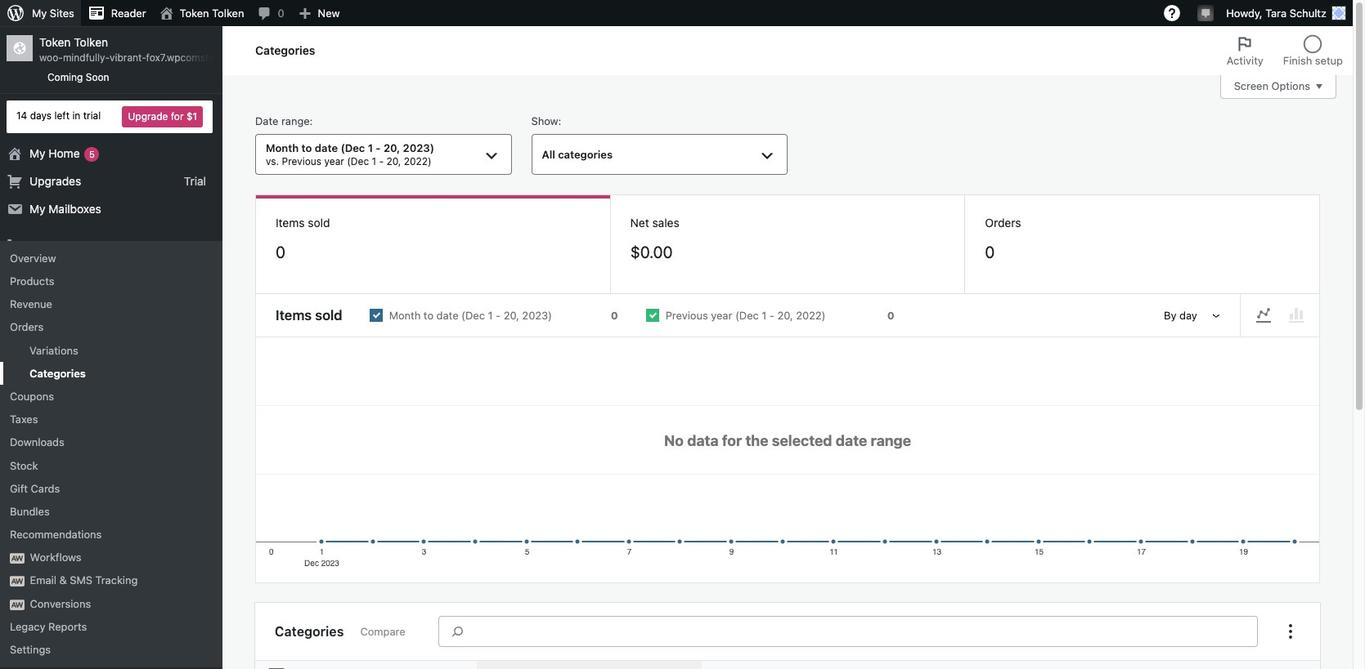 Task type: locate. For each thing, give the bounding box(es) containing it.
sales
[[652, 216, 679, 230]]

None text field
[[468, 623, 1256, 642]]

1 vertical spatial my
[[29, 146, 45, 160]]

sold
[[308, 216, 330, 230], [315, 308, 342, 324]]

0 vertical spatial tolken
[[212, 7, 244, 20]]

1 horizontal spatial year
[[711, 309, 732, 322]]

1 horizontal spatial date
[[436, 309, 458, 322]]

2 vertical spatial categories
[[275, 625, 344, 639]]

token inside toolbar navigation
[[180, 7, 209, 20]]

0 horizontal spatial to
[[302, 142, 312, 155]]

0 vertical spatial date
[[315, 142, 338, 155]]

2023) inside month to date (dec 1 - 20, 2023) vs. previous year (dec 1 - 20, 2022)
[[403, 142, 434, 155]]

1 vertical spatial orders
[[29, 239, 66, 253]]

1 vertical spatial orders link
[[0, 316, 222, 339]]

conversions link
[[0, 593, 222, 616]]

20,
[[384, 142, 400, 155], [386, 155, 401, 168], [504, 309, 519, 322], [777, 309, 793, 322]]

mindfully-
[[63, 52, 110, 64]]

0
[[278, 7, 284, 20], [276, 243, 285, 262], [985, 243, 995, 262], [611, 309, 618, 322], [887, 309, 895, 322]]

token tolken link
[[153, 0, 251, 26]]

in
[[72, 110, 80, 122]]

setup
[[1315, 54, 1343, 67]]

1 horizontal spatial token
[[180, 7, 209, 20]]

1 vertical spatial categories
[[29, 367, 86, 380]]

customers link
[[0, 288, 222, 316]]

downloads link
[[0, 431, 222, 454]]

tolken up mindfully-
[[74, 35, 108, 49]]

date inside month to date (dec 1 - 20, 2023) vs. previous year (dec 1 - 20, 2022)
[[315, 142, 338, 155]]

token
[[180, 7, 209, 20], [39, 35, 71, 49]]

legacy
[[10, 621, 45, 634]]

2 vertical spatial automatewoo element
[[10, 600, 25, 611]]

tab list containing activity
[[1217, 26, 1353, 75]]

to for month to date (dec 1 - 20, 2023)
[[424, 309, 434, 322]]

orders link
[[0, 232, 222, 260], [0, 316, 222, 339]]

activity
[[1227, 54, 1264, 67]]

month inside month to date (dec 1 - 20, 2023) vs. previous year (dec 1 - 20, 2022)
[[266, 142, 299, 155]]

workflows
[[30, 551, 81, 565]]

automatewoo element inside the 'workflows' link
[[10, 554, 25, 565]]

variations
[[29, 344, 78, 357]]

products link up revenue link
[[0, 260, 222, 288]]

notification image
[[1199, 6, 1212, 19]]

1 vertical spatial previous
[[666, 309, 708, 322]]

1 vertical spatial 2022)
[[796, 309, 826, 322]]

to
[[302, 142, 312, 155], [424, 309, 434, 322]]

my inside toolbar navigation
[[32, 7, 47, 20]]

0 vertical spatial previous
[[282, 155, 322, 168]]

: up all categories
[[558, 115, 561, 128]]

1 horizontal spatial 2022)
[[796, 309, 826, 322]]

categories down analytics
[[29, 367, 86, 380]]

0 horizontal spatial year
[[324, 155, 344, 168]]

previous right "vs."
[[282, 155, 322, 168]]

0 horizontal spatial 2023)
[[403, 142, 434, 155]]

upgrade for $1 button
[[122, 106, 203, 127]]

bundles link
[[0, 500, 222, 524]]

1 vertical spatial to
[[424, 309, 434, 322]]

0 vertical spatial year
[[324, 155, 344, 168]]

token up fox7.wpcomstaging.com
[[180, 7, 209, 20]]

bar chart image
[[1287, 306, 1306, 326]]

payments link
[[0, 316, 222, 344]]

token inside token tolken woo-mindfully-vibrant-fox7.wpcomstaging.com coming soon
[[39, 35, 71, 49]]

new
[[318, 7, 340, 20]]

automatewoo element left workflows
[[10, 554, 25, 565]]

token for token tolken woo-mindfully-vibrant-fox7.wpcomstaging.com coming soon
[[39, 35, 71, 49]]

choose which values to display image
[[1281, 623, 1301, 642]]

coupons link
[[0, 385, 222, 408]]

1 vertical spatial 2023)
[[522, 309, 552, 322]]

0 vertical spatial month
[[266, 142, 299, 155]]

my
[[32, 7, 47, 20], [29, 146, 45, 160], [29, 202, 45, 216]]

2 automatewoo element from the top
[[10, 577, 25, 588]]

: right date
[[310, 115, 313, 128]]

tolken left 0 link
[[212, 7, 244, 20]]

1 automatewoo element from the top
[[10, 554, 25, 565]]

1 horizontal spatial to
[[424, 309, 434, 322]]

0 vertical spatial items sold
[[276, 216, 330, 230]]

categories up select all checkbox on the bottom left
[[275, 625, 344, 639]]

14
[[16, 110, 27, 122]]

categories for compare button
[[275, 625, 344, 639]]

date
[[315, 142, 338, 155], [436, 309, 458, 322]]

automatewoo element inside email & sms tracking link
[[10, 577, 25, 588]]

automatewoo element left email
[[10, 577, 25, 588]]

1 vertical spatial date
[[436, 309, 458, 322]]

payments
[[29, 323, 84, 337]]

1 vertical spatial token
[[39, 35, 71, 49]]

2 orders link from the top
[[0, 316, 222, 339]]

0 inside toolbar navigation
[[278, 7, 284, 20]]

my for my sites
[[32, 7, 47, 20]]

previous
[[282, 155, 322, 168], [666, 309, 708, 322]]

0 vertical spatial to
[[302, 142, 312, 155]]

2 vertical spatial my
[[29, 202, 45, 216]]

analytics
[[29, 351, 78, 365]]

tolken inside toolbar navigation
[[212, 7, 244, 20]]

1 horizontal spatial 2023)
[[522, 309, 552, 322]]

automatewoo element up the legacy
[[10, 600, 25, 611]]

0 vertical spatial orders
[[985, 216, 1021, 230]]

woo-
[[39, 52, 63, 64]]

$1
[[186, 110, 197, 122]]

variations link
[[0, 339, 222, 362]]

token up woo-
[[39, 35, 71, 49]]

revenue link
[[0, 293, 222, 316]]

(dec
[[341, 142, 365, 155], [347, 155, 369, 168], [461, 309, 485, 322], [735, 309, 759, 322]]

previous down $0.00
[[666, 309, 708, 322]]

1 vertical spatial automatewoo element
[[10, 577, 25, 588]]

2022)
[[404, 155, 432, 168], [796, 309, 826, 322]]

0 horizontal spatial month
[[266, 142, 299, 155]]

2 : from the left
[[558, 115, 561, 128]]

stock link
[[0, 454, 222, 477]]

2023) for month to date (dec 1 - 20, 2023) vs. previous year (dec 1 - 20, 2022)
[[403, 142, 434, 155]]

14 days left in trial
[[16, 110, 101, 122]]

0 vertical spatial orders link
[[0, 232, 222, 260]]

0 vertical spatial 2023)
[[403, 142, 434, 155]]

new link
[[291, 0, 346, 26]]

month for month to date (dec 1 - 20, 2023) vs. previous year (dec 1 - 20, 2022)
[[266, 142, 299, 155]]

trial
[[184, 174, 206, 188]]

3 automatewoo element from the top
[[10, 600, 25, 611]]

my left sites
[[32, 7, 47, 20]]

automatewoo element inside the conversions link
[[10, 600, 25, 611]]

products link up payments link
[[0, 270, 222, 293]]

0 vertical spatial 2022)
[[404, 155, 432, 168]]

month
[[266, 142, 299, 155], [389, 309, 421, 322]]

1 horizontal spatial :
[[558, 115, 561, 128]]

1 vertical spatial year
[[711, 309, 732, 322]]

products link
[[0, 260, 222, 288], [0, 270, 222, 293]]

2023)
[[403, 142, 434, 155], [522, 309, 552, 322]]

1 items sold from the top
[[276, 216, 330, 230]]

2 products link from the top
[[0, 270, 222, 293]]

email & sms tracking link
[[0, 570, 222, 593]]

None checkbox
[[356, 295, 632, 336], [632, 295, 908, 336], [356, 295, 632, 336], [632, 295, 908, 336]]

to inside month to date (dec 1 - 20, 2023) vs. previous year (dec 1 - 20, 2022)
[[302, 142, 312, 155]]

tab list
[[1217, 26, 1353, 75]]

2022) inside month to date (dec 1 - 20, 2023) vs. previous year (dec 1 - 20, 2022)
[[404, 155, 432, 168]]

line chart image
[[1254, 306, 1274, 326]]

0 vertical spatial sold
[[308, 216, 330, 230]]

0 horizontal spatial :
[[310, 115, 313, 128]]

automatewoo element for workflows
[[10, 554, 25, 565]]

categories for 'activity' button
[[255, 43, 315, 57]]

token for token tolken
[[180, 7, 209, 20]]

gift
[[10, 482, 28, 495]]

year inside month to date (dec 1 - 20, 2023) vs. previous year (dec 1 - 20, 2022)
[[324, 155, 344, 168]]

0 vertical spatial my
[[32, 7, 47, 20]]

my down upgrades
[[29, 202, 45, 216]]

0 vertical spatial automatewoo element
[[10, 554, 25, 565]]

0 horizontal spatial date
[[315, 142, 338, 155]]

2 items from the top
[[276, 308, 312, 324]]

2023) for month to date (dec 1 - 20, 2023)
[[522, 309, 552, 322]]

0 horizontal spatial token
[[39, 35, 71, 49]]

my left home
[[29, 146, 45, 160]]

0 vertical spatial categories
[[255, 43, 315, 57]]

1 items from the top
[[276, 216, 305, 230]]

month to date (dec 1 - 20, 2023)
[[389, 309, 552, 322]]

1 vertical spatial items sold
[[276, 308, 342, 324]]

my mailboxes link
[[0, 195, 222, 223]]

tolken
[[212, 7, 244, 20], [74, 35, 108, 49]]

howdy,
[[1226, 7, 1263, 20]]

1 vertical spatial items
[[276, 308, 312, 324]]

0 horizontal spatial previous
[[282, 155, 322, 168]]

1 horizontal spatial tolken
[[212, 7, 244, 20]]

1 vertical spatial tolken
[[74, 35, 108, 49]]

menu bar
[[1241, 301, 1319, 331]]

tolken inside token tolken woo-mindfully-vibrant-fox7.wpcomstaging.com coming soon
[[74, 35, 108, 49]]

upgrade for $1
[[128, 110, 197, 122]]

1 : from the left
[[310, 115, 313, 128]]

fox7.wpcomstaging.com
[[146, 52, 257, 64]]

automatewoo element
[[10, 554, 25, 565], [10, 577, 25, 588], [10, 600, 25, 611]]

upgrade
[[128, 110, 168, 122]]

0 vertical spatial items
[[276, 216, 305, 230]]

screen options button
[[1220, 74, 1336, 99]]

1 vertical spatial sold
[[315, 308, 342, 324]]

coupons
[[10, 390, 54, 403]]

items sold
[[276, 216, 330, 230], [276, 308, 342, 324]]

1 horizontal spatial month
[[389, 309, 421, 322]]

0 horizontal spatial 2022)
[[404, 155, 432, 168]]

settings
[[10, 644, 51, 657]]

my sites link
[[0, 0, 81, 26]]

0 vertical spatial token
[[180, 7, 209, 20]]

to for month to date (dec 1 - 20, 2023) vs. previous year (dec 1 - 20, 2022)
[[302, 142, 312, 155]]

my for my home 5
[[29, 146, 45, 160]]

gift cards link
[[0, 477, 222, 500]]

categories down 0 link
[[255, 43, 315, 57]]

1 vertical spatial month
[[389, 309, 421, 322]]

vibrant-
[[110, 52, 146, 64]]

0 horizontal spatial tolken
[[74, 35, 108, 49]]

settings link
[[0, 639, 222, 662]]

my sites
[[32, 7, 74, 20]]

1
[[368, 142, 373, 155], [372, 155, 376, 168], [488, 309, 493, 322], [762, 309, 767, 322]]



Task type: vqa. For each thing, say whether or not it's contained in the screenshot.
second The Hold from the bottom of the page
no



Task type: describe. For each thing, give the bounding box(es) containing it.
left
[[54, 110, 70, 122]]

previous year (dec 1 - 20, 2022)
[[666, 309, 826, 322]]

month to date (dec 1 - 20, 2023) vs. previous year (dec 1 - 20, 2022)
[[266, 142, 434, 168]]

token tolken woo-mindfully-vibrant-fox7.wpcomstaging.com coming soon
[[39, 35, 257, 83]]

workflows link
[[0, 547, 222, 570]]

upgrades
[[29, 174, 81, 188]]

toolbar navigation
[[0, 0, 1353, 29]]

options
[[1272, 80, 1310, 93]]

date for month to date (dec 1 - 20, 2023) vs. previous year (dec 1 - 20, 2022)
[[315, 142, 338, 155]]

finish
[[1283, 54, 1312, 67]]

range
[[281, 115, 310, 128]]

$0.00
[[630, 243, 673, 262]]

previous inside month to date (dec 1 - 20, 2023) vs. previous year (dec 1 - 20, 2022)
[[282, 155, 322, 168]]

items sold inside performance indicators menu
[[276, 216, 330, 230]]

tara
[[1266, 7, 1287, 20]]

my for my mailboxes
[[29, 202, 45, 216]]

date
[[255, 115, 278, 128]]

1 orders link from the top
[[0, 232, 222, 260]]

tolken for token tolken
[[212, 7, 244, 20]]

downloads
[[10, 436, 64, 449]]

orders inside performance indicators menu
[[985, 216, 1021, 230]]

taxes
[[10, 413, 38, 426]]

1 products link from the top
[[0, 260, 222, 288]]

email
[[30, 575, 56, 588]]

show
[[531, 115, 558, 128]]

month for month to date (dec 1 - 20, 2023)
[[389, 309, 421, 322]]

2 vertical spatial orders
[[10, 321, 44, 334]]

1 horizontal spatial previous
[[666, 309, 708, 322]]

coming
[[47, 71, 83, 83]]

recommendations
[[10, 528, 102, 542]]

date for month to date (dec 1 - 20, 2023)
[[436, 309, 458, 322]]

finish setup button
[[1273, 26, 1353, 75]]

overview link
[[0, 247, 222, 270]]

reports
[[48, 621, 87, 634]]

categories link
[[0, 362, 222, 385]]

reader
[[111, 7, 146, 20]]

net
[[630, 216, 649, 230]]

automatewoo element for email & sms tracking
[[10, 577, 25, 588]]

automatewoo element for conversions
[[10, 600, 25, 611]]

bundles
[[10, 505, 50, 518]]

days
[[30, 110, 52, 122]]

vs.
[[266, 155, 279, 168]]

categories inside main menu 'navigation'
[[29, 367, 86, 380]]

5
[[89, 149, 95, 159]]

revenue
[[10, 298, 52, 311]]

tolken for token tolken woo-mindfully-vibrant-fox7.wpcomstaging.com coming soon
[[74, 35, 108, 49]]

main menu navigation
[[0, 26, 257, 670]]

sms
[[70, 575, 92, 588]]

net sales
[[630, 216, 679, 230]]

sold inside performance indicators menu
[[308, 216, 330, 230]]

my mailboxes
[[29, 202, 101, 216]]

analytics link
[[0, 344, 222, 372]]

home
[[49, 146, 80, 160]]

performance indicators menu
[[255, 195, 1320, 295]]

schultz
[[1290, 7, 1327, 20]]

categories
[[558, 148, 613, 161]]

conversions
[[30, 598, 91, 611]]

tracking
[[95, 575, 138, 588]]

howdy, tara schultz
[[1226, 7, 1327, 20]]

all categories button
[[531, 134, 788, 175]]

reader link
[[81, 0, 153, 26]]

legacy reports
[[10, 621, 87, 634]]

customers
[[29, 295, 87, 309]]

0 link
[[251, 0, 291, 26]]

Select All checkbox
[[268, 669, 285, 670]]

date range :
[[255, 115, 313, 128]]

screen options
[[1234, 80, 1310, 93]]

2 items sold from the top
[[276, 308, 342, 324]]

token tolken
[[180, 7, 244, 20]]

recommendations link
[[0, 524, 222, 547]]

cards
[[31, 482, 60, 495]]

compare
[[360, 626, 405, 639]]

&
[[59, 575, 67, 588]]

my home 5
[[29, 146, 95, 160]]

stock
[[10, 459, 38, 472]]

for
[[171, 110, 184, 122]]

legacy reports link
[[0, 616, 222, 639]]

mailboxes
[[49, 202, 101, 216]]

soon
[[86, 71, 109, 83]]

show :
[[531, 115, 561, 128]]

items inside performance indicators menu
[[276, 216, 305, 230]]

screen
[[1234, 80, 1269, 93]]

all
[[542, 148, 555, 161]]

overview
[[10, 252, 56, 265]]

gift cards
[[10, 482, 60, 495]]

activity button
[[1217, 26, 1273, 75]]

email & sms tracking
[[30, 575, 138, 588]]

finish setup
[[1283, 54, 1343, 67]]

sites
[[50, 7, 74, 20]]



